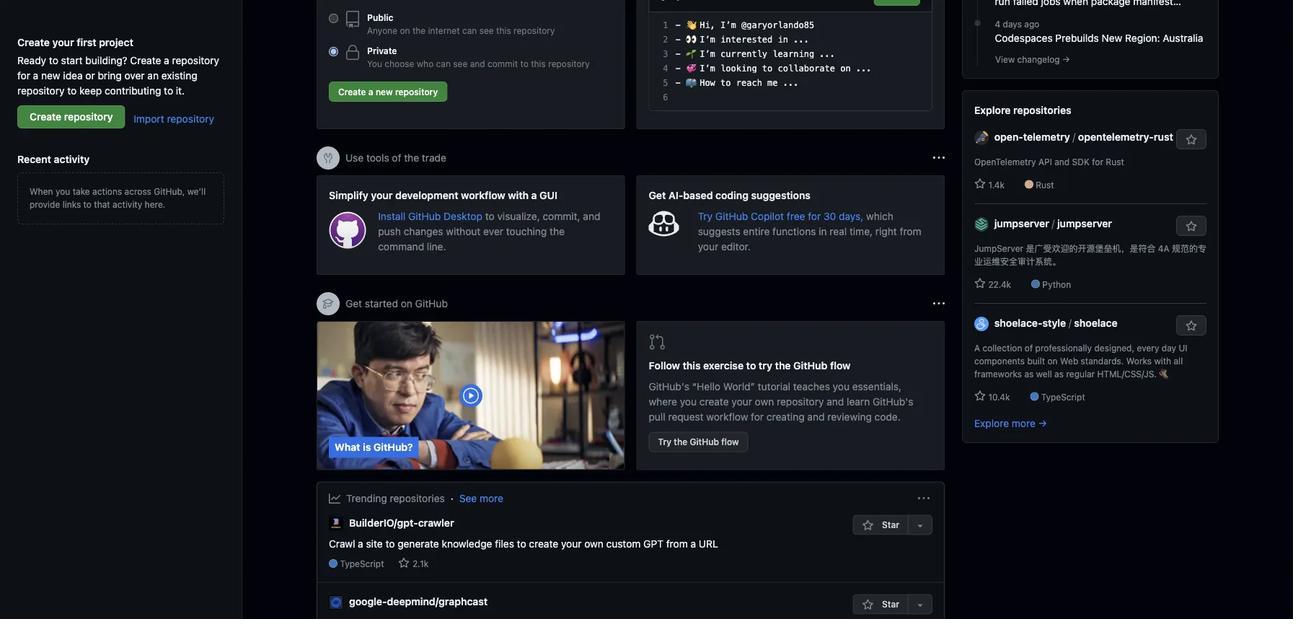 Task type: describe. For each thing, give the bounding box(es) containing it.
recent
[[17, 153, 51, 165]]

📫
[[686, 78, 695, 88]]

push
[[378, 225, 401, 237]]

explore for explore repositories
[[975, 104, 1011, 116]]

this inside "private you choose who can see and commit to this repository"
[[531, 58, 546, 69]]

on inside public anyone on the internet can see this repository
[[400, 25, 410, 35]]

for inside create your first project ready to start building? create a repository for a new idea or bring over an existing repository to keep contributing to it.
[[17, 69, 30, 81]]

prebuilds
[[1056, 32, 1099, 44]]

try the github flow element
[[637, 321, 945, 470]]

here.
[[145, 199, 165, 209]]

reviewing
[[828, 411, 872, 423]]

and right creating
[[808, 411, 825, 423]]

i'm right hi,
[[721, 20, 736, 30]]

opentelemetry
[[975, 157, 1036, 167]]

well
[[1037, 369, 1052, 379]]

@jumpserver profile image
[[975, 217, 989, 231]]

@shoelace-style profile image
[[975, 317, 989, 331]]

files
[[495, 538, 514, 550]]

1 vertical spatial flow
[[722, 437, 739, 447]]

create for create repository
[[30, 111, 61, 123]]

a left site
[[358, 538, 363, 550]]

what is github?
[[335, 441, 413, 453]]

your inside which suggests entire functions in real time, right from your editor.
[[698, 240, 719, 252]]

follow this exercise to try the github flow
[[649, 360, 851, 372]]

links
[[63, 199, 81, 209]]

repository down keep
[[64, 111, 113, 123]]

dot fill image
[[972, 17, 984, 29]]

over
[[125, 69, 145, 81]]

2 jumpserver from the left
[[1058, 217, 1113, 229]]

import
[[134, 113, 164, 125]]

line.
[[427, 240, 446, 252]]

github down request
[[690, 437, 719, 447]]

editor.
[[721, 240, 751, 252]]

new inside create a new repository button
[[376, 87, 393, 97]]

keep
[[79, 84, 102, 96]]

when you take actions across github, we'll provide links to that activity here.
[[30, 186, 206, 209]]

trade
[[422, 152, 447, 164]]

internet
[[428, 25, 460, 35]]

explore for explore more →
[[975, 417, 1009, 429]]

with inside simplify your development workflow with a gui element
[[508, 189, 529, 201]]

google-deepmind/graphcast
[[349, 596, 488, 608]]

the left trade
[[404, 152, 419, 164]]

jumpserver 是广受欢迎的开源堡垒机，是符合 4a 规范的专 业运维安全审计系统。
[[975, 243, 1207, 266]]

to inside try the github flow element
[[746, 360, 756, 372]]

codespaces
[[995, 32, 1053, 44]]

development
[[395, 189, 459, 201]]

crawler
[[418, 517, 454, 528]]

simplify your development workflow with a gui element
[[317, 175, 625, 275]]

follow
[[649, 360, 680, 372]]

typescript inside 'repo details' 'element'
[[340, 559, 384, 569]]

/ for telemetry
[[1073, 131, 1076, 142]]

open-telemetry / opentelemetry-rust
[[995, 131, 1174, 142]]

try for try github copilot free for 30 days,
[[698, 210, 713, 222]]

commit,
[[543, 210, 581, 222]]

for inside get ai-based coding suggestions "element"
[[808, 210, 821, 222]]

create inside github's "hello world" tutorial teaches you essentials, where you create your own repository and learn github's pull request workflow for creating and reviewing code.
[[700, 396, 729, 408]]

crawl
[[329, 538, 355, 550]]

public anyone on the internet can see this repository
[[367, 12, 555, 35]]

1 jumpserver from the left
[[995, 217, 1050, 229]]

@builderio profile image
[[329, 516, 343, 531]]

google-deepmind/graphcast link
[[349, 594, 488, 609]]

1 horizontal spatial flow
[[830, 360, 851, 372]]

typescript inside explore repositories navigation
[[1042, 392, 1086, 402]]

your inside create your first project ready to start building? create a repository for a new idea or bring over an existing repository to keep contributing to it.
[[52, 36, 74, 48]]

in inside which suggests entire functions in real time, right from your editor.
[[819, 225, 827, 237]]

a up existing
[[164, 54, 169, 66]]

git pull request image
[[649, 333, 666, 351]]

是广受欢迎的开源堡垒机，是符合
[[1026, 243, 1156, 253]]

repository down 'it.' on the top left of page
[[167, 113, 214, 125]]

ago
[[1025, 19, 1040, 29]]

lock image
[[344, 44, 361, 61]]

jumpserver / jumpserver
[[995, 217, 1113, 229]]

reach
[[736, 78, 763, 88]]

star this repository image for jumpserver / jumpserver
[[1186, 221, 1198, 232]]

a left 'gui'
[[531, 189, 537, 201]]

6
[[663, 92, 668, 102]]

add this repository to a list image for builderio/gpt-crawler
[[915, 520, 926, 531]]

star button for builderio/gpt-crawler
[[853, 515, 908, 535]]

0 horizontal spatial rust
[[1036, 180, 1055, 190]]

start
[[61, 54, 83, 66]]

and inside "private you choose who can see and commit to this repository"
[[470, 58, 485, 69]]

get for get ai-based coding suggestions
[[649, 189, 666, 201]]

your inside github's "hello world" tutorial teaches you essentials, where you create your own repository and learn github's pull request workflow for creating and reviewing code.
[[732, 396, 752, 408]]

new inside create your first project ready to start building? create a repository for a new idea or bring over an existing repository to keep contributing to it.
[[41, 69, 60, 81]]

→ for explore more →
[[1039, 417, 1048, 429]]

this inside try the github flow element
[[683, 360, 701, 372]]

touching
[[506, 225, 547, 237]]

to right how
[[721, 78, 731, 88]]

star image inside 'repo details' 'element'
[[398, 557, 410, 569]]

with inside 'a collection of professionally designed, every day ui components built on web standards. works with all frameworks as well as regular html/css/js. 🥾'
[[1155, 356, 1172, 366]]

who
[[417, 58, 434, 69]]

22.4k
[[986, 279, 1012, 289]]

0 horizontal spatial github's
[[649, 381, 690, 392]]

5 - from the top
[[676, 78, 681, 88]]

repositories for explore
[[1014, 104, 1072, 116]]

1 vertical spatial more
[[480, 492, 504, 504]]

get ai-based coding suggestions
[[649, 189, 811, 201]]

4 days ago codespaces prebuilds new region: australia
[[995, 19, 1204, 44]]

it.
[[176, 84, 185, 96]]

0 vertical spatial activity
[[54, 153, 90, 165]]

4 - from the top
[[676, 63, 681, 74]]

building?
[[85, 54, 127, 66]]

create repository
[[30, 111, 113, 123]]

1 vertical spatial create
[[529, 538, 559, 550]]

codespaces prebuilds new region: australia link
[[995, 30, 1207, 45]]

web
[[1061, 356, 1079, 366]]

a left url in the right of the page
[[691, 538, 696, 550]]

a collection of professionally designed, every day ui components built on web standards. works with all frameworks as well as regular html/css/js. 🥾
[[975, 343, 1188, 379]]

across
[[125, 186, 151, 196]]

days,
[[839, 210, 864, 222]]

0 horizontal spatial from
[[666, 538, 688, 550]]

repository inside github's "hello world" tutorial teaches you essentials, where you create your own repository and learn github's pull request workflow for creating and reviewing code.
[[777, 396, 824, 408]]

create a new repository button
[[329, 82, 448, 102]]

knowledge
[[442, 538, 492, 550]]

me
[[768, 78, 778, 88]]

to left 'it.' on the top left of page
[[164, 84, 173, 96]]

... up the learning
[[794, 35, 809, 45]]

to up me
[[763, 63, 773, 74]]

pull
[[649, 411, 666, 423]]

trending
[[346, 492, 387, 504]]

import repository link
[[134, 113, 214, 125]]

1 horizontal spatial github's
[[873, 396, 914, 408]]

ever
[[483, 225, 504, 237]]

feed item heading menu image
[[918, 493, 930, 504]]

get ai-based coding suggestions element
[[637, 175, 945, 275]]

first
[[77, 36, 96, 48]]

try the github flow
[[658, 437, 739, 447]]

"hello
[[692, 381, 721, 392]]

shoelace-
[[995, 317, 1043, 329]]

play image
[[462, 387, 480, 404]]

install github desktop link
[[378, 210, 485, 222]]

suggests
[[698, 225, 741, 237]]

opentelemetry-
[[1079, 131, 1154, 142]]

for inside explore repositories navigation
[[1092, 157, 1104, 167]]

create for create your first project ready to start building? create a repository for a new idea or bring over an existing repository to keep contributing to it.
[[17, 36, 50, 48]]

recent activity
[[17, 153, 90, 165]]

see inside public anyone on the internet can see this repository
[[480, 25, 494, 35]]

get for get started on github
[[346, 298, 362, 310]]

view changelog →
[[996, 54, 1071, 64]]

star image
[[863, 599, 874, 611]]

built
[[1028, 356, 1046, 366]]

github,
[[154, 186, 185, 196]]

4 inside "4 days ago codespaces prebuilds new region: australia"
[[995, 19, 1001, 29]]

repositories for trending
[[390, 492, 445, 504]]

trending repositories · see more
[[346, 492, 504, 504]]

what is github? image
[[317, 322, 624, 469]]

based
[[684, 189, 713, 201]]

contributing
[[105, 84, 161, 96]]

a inside button
[[369, 87, 373, 97]]

to visualize, commit, and push changes without ever touching the command line.
[[378, 210, 601, 252]]

star image for open-telemetry / opentelemetry-rust
[[975, 178, 986, 190]]

repository up existing
[[172, 54, 219, 66]]

github inside simplify your development workflow with a gui element
[[408, 210, 441, 222]]

the right try
[[775, 360, 791, 372]]

repo image
[[344, 11, 361, 28]]

repository inside button
[[395, 87, 438, 97]]

repository inside "private you choose who can see and commit to this repository"
[[548, 58, 590, 69]]

1 - from the top
[[676, 20, 681, 30]]

explore more → link
[[975, 417, 1048, 429]]

shoelace
[[1075, 317, 1118, 329]]

bring
[[98, 69, 122, 81]]

suggestions
[[751, 189, 811, 201]]

on right started
[[401, 298, 413, 310]]

1 horizontal spatial you
[[680, 396, 697, 408]]

open-
[[995, 131, 1024, 142]]

entire
[[743, 225, 770, 237]]

ai-
[[669, 189, 684, 201]]

more inside explore repositories navigation
[[1012, 417, 1036, 429]]

existing
[[161, 69, 197, 81]]

your up install
[[371, 189, 393, 201]]

functions
[[773, 225, 816, 237]]



Task type: locate. For each thing, give the bounding box(es) containing it.
your up 'repo details' 'element'
[[561, 538, 582, 550]]

star this repository image
[[1186, 134, 1198, 146], [1186, 221, 1198, 232]]

2 star from the top
[[880, 599, 900, 609]]

add this repository to a list image down feed item heading menu image on the right of page
[[915, 520, 926, 531]]

rust
[[1154, 131, 1174, 142]]

to inside to visualize, commit, and push changes without ever touching the command line.
[[485, 210, 495, 222]]

to inside when you take actions across github, we'll provide links to that activity here.
[[83, 199, 92, 209]]

see right who
[[453, 58, 468, 69]]

of up 'built'
[[1025, 343, 1033, 353]]

1 horizontal spatial new
[[376, 87, 393, 97]]

0 horizontal spatial with
[[508, 189, 529, 201]]

try for try the github flow
[[658, 437, 672, 447]]

of for professionally
[[1025, 343, 1033, 353]]

you up request
[[680, 396, 697, 408]]

can inside public anyone on the internet can see this repository
[[462, 25, 477, 35]]

ready
[[17, 54, 46, 66]]

3
[[663, 49, 668, 59]]

→ down prebuilds
[[1063, 54, 1071, 64]]

this up commit on the left top
[[496, 25, 511, 35]]

url
[[699, 538, 719, 550]]

2 star button from the top
[[853, 594, 908, 614]]

- left 👋
[[676, 20, 681, 30]]

@open-telemetry profile image
[[975, 130, 989, 145]]

0 horizontal spatial →
[[1039, 417, 1048, 429]]

with
[[508, 189, 529, 201], [1155, 356, 1172, 366]]

1 vertical spatial 4
[[663, 63, 668, 74]]

which
[[867, 210, 894, 222]]

to up ever on the top of page
[[485, 210, 495, 222]]

changelog
[[1018, 54, 1060, 64]]

can right who
[[436, 58, 451, 69]]

1 horizontal spatial /
[[1069, 317, 1072, 329]]

import repository
[[134, 113, 214, 125]]

deepmind/graphcast
[[387, 596, 488, 608]]

see
[[480, 25, 494, 35], [453, 58, 468, 69]]

simplify your development workflow with a gui
[[329, 189, 558, 201]]

try inside get ai-based coding suggestions "element"
[[698, 210, 713, 222]]

1 vertical spatial new
[[376, 87, 393, 97]]

0 horizontal spatial own
[[585, 538, 604, 550]]

add this repository to a list image right star icon
[[915, 599, 926, 611]]

add this repository to a list image for google-deepmind/graphcast
[[915, 599, 926, 611]]

- left 📫
[[676, 78, 681, 88]]

/ up sdk
[[1073, 131, 1076, 142]]

4 inside '1 - 👋 hi, i'm @garyorlando85 2 - 👀 i'm interested in ... 3 - 🌱 i'm currently learning ... 4 - 💞️ i'm looking to collaborate on ... 5 - 📫 how to reach me ... 6'
[[663, 63, 668, 74]]

github inside get ai-based coding suggestions "element"
[[716, 210, 748, 222]]

... right the collaborate
[[856, 63, 872, 74]]

1 vertical spatial in
[[819, 225, 827, 237]]

more right see
[[480, 492, 504, 504]]

public
[[367, 12, 394, 22]]

2 star this repository image from the top
[[1186, 221, 1198, 232]]

from right gpt
[[666, 538, 688, 550]]

see up "private you choose who can see and commit to this repository"
[[480, 25, 494, 35]]

... up the collaborate
[[820, 49, 835, 59]]

1 horizontal spatial with
[[1155, 356, 1172, 366]]

for right sdk
[[1092, 157, 1104, 167]]

2 add this repository to a list image from the top
[[915, 599, 926, 611]]

frameworks
[[975, 369, 1022, 379]]

the down commit, at the left top of the page
[[550, 225, 565, 237]]

0 vertical spatial see
[[480, 25, 494, 35]]

to inside "private you choose who can see and commit to this repository"
[[521, 58, 529, 69]]

1 horizontal spatial as
[[1055, 369, 1064, 379]]

of for the
[[392, 152, 401, 164]]

your up start
[[52, 36, 74, 48]]

explore repositories navigation
[[962, 90, 1219, 443]]

install github desktop
[[378, 210, 485, 222]]

4 down 3
[[663, 63, 668, 74]]

repository right commit on the left top
[[548, 58, 590, 69]]

github up changes
[[408, 210, 441, 222]]

simplify
[[329, 189, 368, 201]]

-
[[676, 20, 681, 30], [676, 35, 681, 45], [676, 49, 681, 59], [676, 63, 681, 74], [676, 78, 681, 88]]

to right commit on the left top
[[521, 58, 529, 69]]

0 vertical spatial in
[[778, 35, 789, 45]]

repository up commit on the left top
[[514, 25, 555, 35]]

0 vertical spatial new
[[41, 69, 60, 81]]

... right me
[[783, 78, 799, 88]]

explore down 10.4k
[[975, 417, 1009, 429]]

0 vertical spatial this
[[496, 25, 511, 35]]

star image for shoelace-style / shoelace
[[975, 390, 986, 402]]

idea
[[63, 69, 83, 81]]

create inside button
[[338, 87, 366, 97]]

0 horizontal spatial 4
[[663, 63, 668, 74]]

to left start
[[49, 54, 58, 66]]

workflow up desktop
[[461, 189, 506, 201]]

generate
[[398, 538, 439, 550]]

1 star this repository image from the top
[[1186, 134, 1198, 146]]

1 vertical spatial own
[[585, 538, 604, 550]]

what is github? element
[[317, 321, 625, 470]]

of right tools
[[392, 152, 401, 164]]

/ right style
[[1069, 317, 1072, 329]]

star this repository image
[[1186, 320, 1198, 332]]

1 vertical spatial with
[[1155, 356, 1172, 366]]

in inside '1 - 👋 hi, i'm @garyorlando85 2 - 👀 i'm interested in ... 3 - 🌱 i'm currently learning ... 4 - 💞️ i'm looking to collaborate on ... 5 - 📫 how to reach me ... 6'
[[778, 35, 789, 45]]

star this repository image right rust
[[1186, 134, 1198, 146]]

0 vertical spatial try
[[698, 210, 713, 222]]

as down 'built'
[[1025, 369, 1034, 379]]

github's up where
[[649, 381, 690, 392]]

to down 'idea'
[[67, 84, 77, 96]]

repo details element
[[329, 557, 719, 570]]

👀
[[686, 35, 695, 45]]

creating
[[767, 411, 805, 423]]

in
[[778, 35, 789, 45], [819, 225, 827, 237]]

0 horizontal spatial new
[[41, 69, 60, 81]]

·
[[451, 492, 454, 504]]

github up teaches on the right
[[794, 360, 828, 372]]

use tools of the trade
[[346, 152, 447, 164]]

with up 🥾
[[1155, 356, 1172, 366]]

all
[[1174, 356, 1183, 366]]

time,
[[850, 225, 873, 237]]

jumpserver
[[995, 217, 1050, 229], [1058, 217, 1113, 229]]

get started on github
[[346, 298, 448, 310]]

0 vertical spatial workflow
[[461, 189, 506, 201]]

new down you
[[376, 87, 393, 97]]

on up well
[[1048, 356, 1058, 366]]

star for deepmind/graphcast
[[880, 599, 900, 609]]

star for crawler
[[880, 520, 900, 530]]

0 vertical spatial more
[[1012, 417, 1036, 429]]

the down request
[[674, 437, 688, 447]]

coding
[[716, 189, 749, 201]]

create up 'repo details' 'element'
[[529, 538, 559, 550]]

1 vertical spatial of
[[1025, 343, 1033, 353]]

@google-deepmind profile image
[[329, 595, 343, 610]]

google-
[[349, 596, 387, 608]]

get
[[649, 189, 666, 201], [346, 298, 362, 310]]

and up 'reviewing'
[[827, 396, 844, 408]]

ui
[[1179, 343, 1188, 353]]

learning
[[773, 49, 815, 59]]

repositories inside navigation
[[1014, 104, 1072, 116]]

1 horizontal spatial more
[[1012, 417, 1036, 429]]

0 vertical spatial with
[[508, 189, 529, 201]]

2 vertical spatial this
[[683, 360, 701, 372]]

for down ready
[[17, 69, 30, 81]]

and right api
[[1055, 157, 1070, 167]]

1 star from the top
[[880, 520, 900, 530]]

1 vertical spatial from
[[666, 538, 688, 550]]

create for create a new repository
[[338, 87, 366, 97]]

0 horizontal spatial see
[[453, 58, 468, 69]]

and inside explore repositories navigation
[[1055, 157, 1070, 167]]

0 horizontal spatial get
[[346, 298, 362, 310]]

try up suggests
[[698, 210, 713, 222]]

can inside "private you choose who can see and commit to this repository"
[[436, 58, 451, 69]]

0 horizontal spatial create
[[529, 538, 559, 550]]

0 horizontal spatial as
[[1025, 369, 1034, 379]]

as right well
[[1055, 369, 1064, 379]]

html/css/js.
[[1098, 369, 1157, 379]]

1 vertical spatial this
[[531, 58, 546, 69]]

visualize,
[[497, 210, 540, 222]]

create up the an
[[130, 54, 161, 66]]

2 horizontal spatial you
[[833, 381, 850, 392]]

see inside "private you choose who can see and commit to this repository"
[[453, 58, 468, 69]]

the
[[413, 25, 426, 35], [404, 152, 419, 164], [550, 225, 565, 237], [775, 360, 791, 372], [674, 437, 688, 447]]

1 horizontal spatial of
[[1025, 343, 1033, 353]]

0 horizontal spatial /
[[1052, 217, 1055, 229]]

/ up 是广受欢迎的开源堡垒机，是符合 at the top of the page
[[1052, 217, 1055, 229]]

1 vertical spatial see
[[453, 58, 468, 69]]

1 horizontal spatial 4
[[995, 19, 1001, 29]]

1 horizontal spatial typescript
[[1042, 392, 1086, 402]]

repository
[[514, 25, 555, 35], [172, 54, 219, 66], [548, 58, 590, 69], [17, 84, 65, 96], [395, 87, 438, 97], [64, 111, 113, 123], [167, 113, 214, 125], [777, 396, 824, 408]]

2.1k
[[413, 559, 429, 569]]

1 vertical spatial →
[[1039, 417, 1048, 429]]

1 vertical spatial github's
[[873, 396, 914, 408]]

github
[[408, 210, 441, 222], [716, 210, 748, 222], [415, 298, 448, 310], [794, 360, 828, 372], [690, 437, 719, 447]]

from inside which suggests entire functions in real time, right from your editor.
[[900, 225, 922, 237]]

0 vertical spatial from
[[900, 225, 922, 237]]

2 as from the left
[[1055, 369, 1064, 379]]

2 vertical spatial you
[[680, 396, 697, 408]]

mortar board image
[[323, 298, 334, 310]]

0 vertical spatial explore
[[975, 104, 1011, 116]]

try github copilot free for 30 days, link
[[698, 210, 867, 222]]

1 vertical spatial explore
[[975, 417, 1009, 429]]

0 horizontal spatial flow
[[722, 437, 739, 447]]

star this repository image up 规范的专 on the right top of the page
[[1186, 221, 1198, 232]]

workflow inside github's "hello world" tutorial teaches you essentials, where you create your own repository and learn github's pull request workflow for creating and reviewing code.
[[707, 411, 748, 423]]

0 horizontal spatial can
[[436, 58, 451, 69]]

repositories up builderio/gpt-crawler
[[390, 492, 445, 504]]

i'm right 🌱
[[700, 49, 716, 59]]

i'm down hi,
[[700, 35, 716, 45]]

own inside github's "hello world" tutorial teaches you essentials, where you create your own repository and learn github's pull request workflow for creating and reviewing code.
[[755, 396, 774, 408]]

5
[[663, 78, 668, 88]]

graph image
[[329, 493, 341, 504]]

1 explore from the top
[[975, 104, 1011, 116]]

0 vertical spatial /
[[1073, 131, 1076, 142]]

try down 'pull'
[[658, 437, 672, 447]]

1 vertical spatial add this repository to a list image
[[915, 599, 926, 611]]

1 star button from the top
[[853, 515, 908, 535]]

- left 💞️
[[676, 63, 681, 74]]

collaborate
[[778, 63, 835, 74]]

→ inside explore repositories navigation
[[1039, 417, 1048, 429]]

see more link
[[459, 491, 504, 506]]

0 horizontal spatial more
[[480, 492, 504, 504]]

own left custom at the bottom left of the page
[[585, 538, 604, 550]]

4a
[[1159, 243, 1170, 253]]

0 horizontal spatial activity
[[54, 153, 90, 165]]

project
[[99, 36, 133, 48]]

0 vertical spatial own
[[755, 396, 774, 408]]

0 vertical spatial create
[[700, 396, 729, 408]]

get right mortar board image
[[346, 298, 362, 310]]

0 vertical spatial star button
[[853, 515, 908, 535]]

of inside 'a collection of professionally designed, every day ui components built on web standards. works with all frameworks as well as regular html/css/js. 🥾'
[[1025, 343, 1033, 353]]

1 horizontal spatial rust
[[1106, 157, 1125, 167]]

1 vertical spatial star this repository image
[[1186, 221, 1198, 232]]

on inside '1 - 👋 hi, i'm @garyorlando85 2 - 👀 i'm interested in ... 3 - 🌱 i'm currently learning ... 4 - 💞️ i'm looking to collaborate on ... 5 - 📫 how to reach me ... 6'
[[841, 63, 851, 74]]

1 horizontal spatial this
[[531, 58, 546, 69]]

where
[[649, 396, 677, 408]]

a down you
[[369, 87, 373, 97]]

when
[[30, 186, 53, 196]]

this right commit on the left top
[[531, 58, 546, 69]]

@garyorlando85
[[742, 20, 815, 30]]

to right files
[[517, 538, 526, 550]]

repository inside public anyone on the internet can see this repository
[[514, 25, 555, 35]]

for inside github's "hello world" tutorial teaches you essentials, where you create your own repository and learn github's pull request workflow for creating and reviewing code.
[[751, 411, 764, 423]]

create a new repository element
[[329, 0, 613, 108]]

designed,
[[1095, 343, 1135, 353]]

jumpserver
[[975, 243, 1024, 253]]

api
[[1039, 157, 1053, 167]]

2 vertical spatial /
[[1069, 317, 1072, 329]]

is
[[363, 441, 371, 453]]

a down ready
[[33, 69, 38, 81]]

1 vertical spatial get
[[346, 298, 362, 310]]

an
[[147, 69, 159, 81]]

2 explore from the top
[[975, 417, 1009, 429]]

more down frameworks
[[1012, 417, 1036, 429]]

can
[[462, 25, 477, 35], [436, 58, 451, 69]]

to right site
[[386, 538, 395, 550]]

1 vertical spatial workflow
[[707, 411, 748, 423]]

you up learn
[[833, 381, 850, 392]]

learn
[[847, 396, 870, 408]]

without
[[446, 225, 481, 237]]

rust down 'opentelemetry-' at the top
[[1106, 157, 1125, 167]]

flow down the world"
[[722, 437, 739, 447]]

for left creating
[[751, 411, 764, 423]]

0 horizontal spatial in
[[778, 35, 789, 45]]

changes
[[404, 225, 443, 237]]

0 vertical spatial star
[[880, 520, 900, 530]]

2 horizontal spatial this
[[683, 360, 701, 372]]

/ for style
[[1069, 317, 1072, 329]]

builderio/gpt-crawler link
[[349, 515, 454, 530]]

0 vertical spatial 4
[[995, 19, 1001, 29]]

1 horizontal spatial →
[[1063, 54, 1071, 64]]

you up links
[[55, 186, 70, 196]]

0 horizontal spatial jumpserver
[[995, 217, 1050, 229]]

your down the world"
[[732, 396, 752, 408]]

explore up @open-telemetry profile image
[[975, 104, 1011, 116]]

to left try
[[746, 360, 756, 372]]

of
[[392, 152, 401, 164], [1025, 343, 1033, 353]]

0 vertical spatial star this repository image
[[1186, 134, 1198, 146]]

on right anyone
[[400, 25, 410, 35]]

the inside public anyone on the internet can see this repository
[[413, 25, 426, 35]]

3 - from the top
[[676, 49, 681, 59]]

1 horizontal spatial jumpserver
[[1058, 217, 1113, 229]]

star button for google-deepmind/graphcast
[[853, 594, 908, 614]]

1 vertical spatial typescript
[[340, 559, 384, 569]]

region:
[[1126, 32, 1161, 44]]

create up ready
[[17, 36, 50, 48]]

star image for jumpserver / jumpserver
[[975, 278, 986, 289]]

0 vertical spatial →
[[1063, 54, 1071, 64]]

None radio
[[329, 14, 338, 23], [329, 47, 338, 56], [329, 14, 338, 23], [329, 47, 338, 56]]

1 horizontal spatial repositories
[[1014, 104, 1072, 116]]

provide
[[30, 199, 60, 209]]

standards.
[[1081, 356, 1124, 366]]

业运维安全审计系统。
[[975, 256, 1061, 266]]

activity inside when you take actions across github, we'll provide links to that activity here.
[[113, 199, 142, 209]]

1 horizontal spatial create
[[700, 396, 729, 408]]

and left commit on the left top
[[470, 58, 485, 69]]

1 vertical spatial rust
[[1036, 180, 1055, 190]]

0 vertical spatial github's
[[649, 381, 690, 392]]

add this repository to a list image
[[915, 520, 926, 531], [915, 599, 926, 611]]

tools image
[[323, 152, 334, 164]]

0 horizontal spatial repositories
[[390, 492, 445, 504]]

rust down api
[[1036, 180, 1055, 190]]

github's up code.
[[873, 396, 914, 408]]

1 horizontal spatial get
[[649, 189, 666, 201]]

💞️
[[686, 63, 695, 74]]

1 as from the left
[[1025, 369, 1034, 379]]

1
[[663, 20, 668, 30]]

own down "tutorial"
[[755, 396, 774, 408]]

1 vertical spatial you
[[833, 381, 850, 392]]

workflow
[[461, 189, 506, 201], [707, 411, 748, 423]]

right
[[876, 225, 897, 237]]

why am i seeing this? image
[[934, 298, 945, 310]]

new
[[1102, 32, 1123, 44]]

why am i seeing this? image
[[934, 152, 945, 164]]

gui
[[540, 189, 558, 201]]

get inside get ai-based coding suggestions "element"
[[649, 189, 666, 201]]

1 horizontal spatial can
[[462, 25, 477, 35]]

repository down who
[[395, 87, 438, 97]]

or
[[85, 69, 95, 81]]

2 - from the top
[[676, 35, 681, 45]]

github desktop image
[[329, 211, 367, 249]]

1 vertical spatial star button
[[853, 594, 908, 614]]

1 vertical spatial try
[[658, 437, 672, 447]]

1 vertical spatial /
[[1052, 217, 1055, 229]]

1 horizontal spatial from
[[900, 225, 922, 237]]

i'm up how
[[700, 63, 716, 74]]

0 horizontal spatial this
[[496, 25, 511, 35]]

0 vertical spatial you
[[55, 186, 70, 196]]

the inside to visualize, commit, and push changes without ever touching the command line.
[[550, 225, 565, 237]]

1 horizontal spatial see
[[480, 25, 494, 35]]

we'll
[[187, 186, 206, 196]]

1 vertical spatial star
[[880, 599, 900, 609]]

jumpserver up "jumpserver"
[[995, 217, 1050, 229]]

0 horizontal spatial workflow
[[461, 189, 506, 201]]

0 horizontal spatial of
[[392, 152, 401, 164]]

hi,
[[700, 20, 716, 30]]

star this repository image for open-telemetry / opentelemetry-rust
[[1186, 134, 1198, 146]]

activity down across
[[113, 199, 142, 209]]

repository down ready
[[17, 84, 65, 96]]

1 horizontal spatial workflow
[[707, 411, 748, 423]]

github up suggests
[[716, 210, 748, 222]]

- left 👀
[[676, 35, 681, 45]]

this inside public anyone on the internet can see this repository
[[496, 25, 511, 35]]

essentials,
[[853, 381, 902, 392]]

github right started
[[415, 298, 448, 310]]

1 horizontal spatial own
[[755, 396, 774, 408]]

flow up learn
[[830, 360, 851, 372]]

create down "hello
[[700, 396, 729, 408]]

workflow down the world"
[[707, 411, 748, 423]]

0 vertical spatial get
[[649, 189, 666, 201]]

1 horizontal spatial activity
[[113, 199, 142, 209]]

create down "lock" icon
[[338, 87, 366, 97]]

opentelemetry api and sdk for rust
[[975, 157, 1125, 167]]

on inside 'a collection of professionally designed, every day ui components built on web standards. works with all frameworks as well as regular html/css/js. 🥾'
[[1048, 356, 1058, 366]]

1 add this repository to a list image from the top
[[915, 520, 926, 531]]

rust
[[1106, 157, 1125, 167], [1036, 180, 1055, 190]]

0 vertical spatial of
[[392, 152, 401, 164]]

star image
[[975, 178, 986, 190], [975, 278, 986, 289], [975, 390, 986, 402], [863, 520, 874, 531], [398, 557, 410, 569]]

professionally
[[1036, 343, 1092, 353]]

0 vertical spatial flow
[[830, 360, 851, 372]]

collection
[[983, 343, 1023, 353]]

you inside when you take actions across github, we'll provide links to that activity here.
[[55, 186, 70, 196]]

and inside to visualize, commit, and push changes without ever touching the command line.
[[583, 210, 601, 222]]

1 horizontal spatial try
[[698, 210, 713, 222]]

0 vertical spatial repositories
[[1014, 104, 1072, 116]]

typescript down regular
[[1042, 392, 1086, 402]]

create your first project ready to start building? create a repository for a new idea or bring over an existing repository to keep contributing to it.
[[17, 36, 219, 96]]

style
[[1043, 317, 1067, 329]]

→
[[1063, 54, 1071, 64], [1039, 417, 1048, 429]]

→ for view changelog →
[[1063, 54, 1071, 64]]



Task type: vqa. For each thing, say whether or not it's contained in the screenshot.
Notifications element
no



